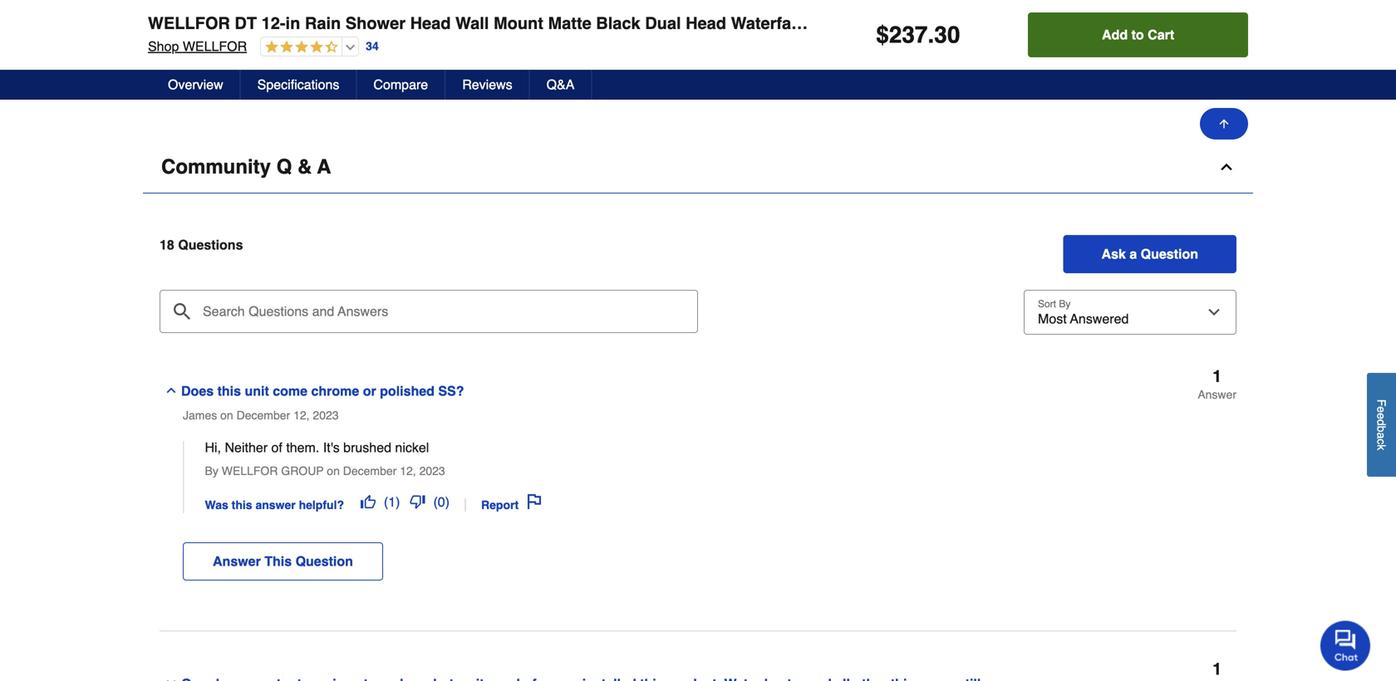 Task type: vqa. For each thing, say whether or not it's contained in the screenshot.
right 2023
yes



Task type: describe. For each thing, give the bounding box(es) containing it.
built-
[[805, 14, 848, 33]]

c
[[1375, 439, 1389, 445]]

does this unit come chrome or polished ss?
[[181, 384, 464, 399]]

wall
[[456, 14, 489, 33]]

flag image
[[527, 495, 542, 510]]

1 horizontal spatial on
[[327, 465, 340, 478]]

overview button
[[151, 70, 241, 100]]

reviews
[[462, 77, 513, 92]]

james's question on december 12, 2023 element
[[160, 367, 1237, 632]]

answer inside button
[[213, 554, 261, 570]]

0
[[438, 495, 445, 510]]

james
[[183, 409, 217, 422]]

1 horizontal spatial 2023
[[419, 465, 445, 478]]

chat invite button image
[[1321, 621, 1372, 671]]

q&a button
[[530, 70, 592, 100]]

add to cart
[[1102, 27, 1175, 42]]

a inside button
[[1375, 433, 1389, 439]]

them.
[[286, 440, 320, 455]]

community
[[161, 155, 271, 178]]

a inside 18 questions ask a question
[[1130, 246, 1137, 262]]

( 1 )
[[384, 495, 400, 510]]

rain
[[305, 14, 341, 33]]

2 head from the left
[[686, 14, 727, 33]]

chevron down image
[[165, 677, 178, 682]]

brushed
[[343, 440, 392, 455]]

polished
[[380, 384, 435, 399]]

2 shower from the left
[[867, 14, 927, 33]]

waterfall
[[731, 14, 801, 33]]

add
[[1102, 27, 1128, 42]]

1 vertical spatial december
[[343, 465, 397, 478]]

community q & a button
[[143, 141, 1254, 194]]

report button
[[476, 488, 547, 514]]

wellfor for by
[[222, 465, 278, 478]]

chrome
[[311, 384, 359, 399]]

18 questions ask a question
[[160, 237, 1199, 262]]

d
[[1375, 420, 1389, 426]]

shop
[[148, 39, 179, 54]]

thumb down image
[[410, 495, 425, 510]]

( for 1
[[384, 495, 388, 510]]

wellfor dt 12-in rain shower head wall mount matte black dual head waterfall built-in shower faucet system with 2-way diverter valve included
[[148, 14, 1326, 33]]

q&a
[[547, 77, 575, 92]]

4.4 stars image
[[261, 40, 338, 55]]

1 answer element
[[1198, 367, 1237, 401]]

answer this question button
[[183, 543, 383, 581]]

come
[[273, 384, 308, 399]]

this
[[265, 554, 292, 570]]

18
[[160, 237, 174, 253]]

237
[[889, 22, 928, 48]]

0 horizontal spatial on
[[220, 409, 233, 422]]

was this answer helpful?
[[205, 499, 347, 512]]

30
[[935, 22, 961, 48]]

arrow up image
[[1218, 117, 1231, 131]]

add to cart button
[[1029, 12, 1249, 57]]

reviews button
[[446, 70, 530, 100]]

0 vertical spatial wellfor
[[148, 14, 230, 33]]

cart
[[1148, 27, 1175, 42]]

answer
[[256, 499, 296, 512]]

in
[[848, 14, 863, 33]]

faucet
[[932, 14, 986, 33]]

by
[[205, 465, 219, 478]]

chevron up image
[[1219, 159, 1235, 175]]

diverter
[[1143, 14, 1206, 33]]

helpful?
[[299, 499, 344, 512]]

1 answer
[[1198, 367, 1237, 401]]

group
[[281, 465, 324, 478]]

1 e from the top
[[1375, 407, 1389, 413]]

f
[[1375, 400, 1389, 407]]

thumb up image
[[361, 495, 376, 510]]

overview
[[168, 77, 223, 92]]

Search Questions and Answers text field
[[160, 290, 698, 333]]

( 0 )
[[434, 495, 450, 510]]

ask a question button
[[1064, 235, 1237, 273]]

2 e from the top
[[1375, 413, 1389, 420]]

answer this question
[[213, 554, 353, 570]]

dual
[[645, 14, 681, 33]]

way
[[1107, 14, 1138, 33]]

to
[[1132, 27, 1145, 42]]



Task type: locate. For each thing, give the bounding box(es) containing it.
does
[[181, 384, 214, 399]]

this inside the wellfor group's answer on december 12, 2023 element
[[232, 499, 252, 512]]

included
[[1257, 14, 1326, 33]]

wellfor down dt
[[183, 39, 247, 54]]

( for 0
[[434, 495, 438, 510]]

0 horizontal spatial answer
[[213, 554, 261, 570]]

0 vertical spatial a
[[1130, 246, 1137, 262]]

2 vertical spatial 1
[[1213, 660, 1222, 679]]

0 vertical spatial 1
[[1213, 367, 1222, 386]]

it's
[[323, 440, 340, 455]]

this inside "button"
[[217, 384, 241, 399]]

december down unit
[[237, 409, 290, 422]]

was
[[205, 499, 228, 512]]

1 ( from the left
[[384, 495, 388, 510]]

head right dual
[[686, 14, 727, 33]]

( right thumb up icon
[[384, 495, 388, 510]]

ask
[[1102, 246, 1126, 262]]

answer
[[1198, 388, 1237, 401], [213, 554, 261, 570]]

q
[[277, 155, 292, 178]]

0 horizontal spatial 2023
[[313, 409, 339, 422]]

0 horizontal spatial december
[[237, 409, 290, 422]]

e up b
[[1375, 413, 1389, 420]]

1 horizontal spatial 12,
[[400, 465, 416, 478]]

hi,
[[205, 440, 221, 455]]

( right thumb down icon
[[434, 495, 438, 510]]

) for ( 0 )
[[445, 495, 450, 510]]

k
[[1375, 445, 1389, 451]]

2 ) from the left
[[445, 495, 450, 510]]

1 inside 1 answer
[[1213, 367, 1222, 386]]

) for ( 1 )
[[396, 495, 400, 510]]

1 horizontal spatial question
[[1141, 246, 1199, 262]]

12, down nickel
[[400, 465, 416, 478]]

1 for 1 answer
[[1213, 367, 1222, 386]]

this
[[217, 384, 241, 399], [232, 499, 252, 512]]

0 vertical spatial answer
[[1198, 388, 1237, 401]]

e
[[1375, 407, 1389, 413], [1375, 413, 1389, 420]]

system
[[990, 14, 1049, 33]]

1 horizontal spatial (
[[434, 495, 438, 510]]

0 horizontal spatial (
[[384, 495, 388, 510]]

question
[[1141, 246, 1199, 262], [296, 554, 353, 570]]

wellfor for shop
[[183, 39, 247, 54]]

matte
[[548, 14, 592, 33]]

1 horizontal spatial shower
[[867, 14, 927, 33]]

report
[[481, 499, 519, 512]]

a up k
[[1375, 433, 1389, 439]]

1 vertical spatial 1
[[388, 495, 396, 510]]

1 for 1
[[1213, 660, 1222, 679]]

0 vertical spatial 12,
[[294, 409, 310, 422]]

) left thumb down icon
[[396, 495, 400, 510]]

chevron up image
[[165, 384, 178, 397]]

wellfor group's answer on december 12, 2023 element
[[183, 440, 1237, 514]]

this left unit
[[217, 384, 241, 399]]

1 vertical spatial question
[[296, 554, 353, 570]]

question right this
[[296, 554, 353, 570]]

more
[[853, 71, 884, 86]]

10
[[834, 71, 849, 86]]

wellfor inside james's question on december 12, 2023 element
[[222, 465, 278, 478]]

question inside button
[[296, 554, 353, 570]]

1 horizontal spatial answer
[[1198, 388, 1237, 401]]

0 horizontal spatial a
[[1130, 246, 1137, 262]]

$
[[876, 22, 889, 48]]

1 horizontal spatial a
[[1375, 433, 1389, 439]]

34
[[366, 40, 379, 53]]

hi, neither of them. it's brushed nickel
[[205, 440, 429, 455]]

12-
[[262, 14, 286, 33]]

this for was
[[232, 499, 252, 512]]

questions
[[178, 237, 243, 253]]

on right james
[[220, 409, 233, 422]]

) right thumb down icon
[[445, 495, 450, 510]]

black
[[596, 14, 641, 33]]

this for does
[[217, 384, 241, 399]]

wellfor down neither
[[222, 465, 278, 478]]

$ 237 . 30
[[876, 22, 961, 48]]

does this unit come chrome or polished ss? button
[[160, 368, 1022, 402]]

1 vertical spatial 2023
[[419, 465, 445, 478]]

shower up 34
[[346, 14, 406, 33]]

compare button
[[357, 70, 446, 100]]

1 ) from the left
[[396, 495, 400, 510]]

unit
[[245, 384, 269, 399]]

1 horizontal spatial )
[[445, 495, 450, 510]]

a right ask
[[1130, 246, 1137, 262]]

0 horizontal spatial shower
[[346, 14, 406, 33]]

0 vertical spatial on
[[220, 409, 233, 422]]

12,
[[294, 409, 310, 422], [400, 465, 416, 478]]

james on december 12, 2023
[[183, 409, 339, 422]]

valve
[[1210, 14, 1253, 33]]

mount
[[494, 14, 544, 33]]

show
[[795, 71, 830, 86]]

1 head from the left
[[410, 14, 451, 33]]

e up "d" at bottom right
[[1375, 407, 1389, 413]]

0 vertical spatial december
[[237, 409, 290, 422]]

dt
[[235, 14, 257, 33]]

community q & a
[[161, 155, 331, 178]]

compare
[[374, 77, 428, 92]]

1 vertical spatial this
[[232, 499, 252, 512]]

question right ask
[[1141, 246, 1199, 262]]

12, down come
[[294, 409, 310, 422]]

head left wall
[[410, 14, 451, 33]]

on down it's
[[327, 465, 340, 478]]

this right was
[[232, 499, 252, 512]]

with
[[1054, 14, 1087, 33]]

shower
[[346, 14, 406, 33], [867, 14, 927, 33]]

2023 down the does this unit come chrome or polished ss?
[[313, 409, 339, 422]]

by wellfor group on december 12, 2023
[[205, 465, 445, 478]]

of
[[271, 440, 283, 455]]

in
[[286, 14, 300, 33]]

wellfor
[[148, 14, 230, 33], [183, 39, 247, 54], [222, 465, 278, 478]]

.
[[928, 22, 935, 48]]

)
[[396, 495, 400, 510], [445, 495, 450, 510]]

2 vertical spatial wellfor
[[222, 465, 278, 478]]

0 horizontal spatial head
[[410, 14, 451, 33]]

question inside 18 questions ask a question
[[1141, 246, 1199, 262]]

1 vertical spatial wellfor
[[183, 39, 247, 54]]

0 vertical spatial this
[[217, 384, 241, 399]]

wellfor up the shop wellfor
[[148, 14, 230, 33]]

ss?
[[438, 384, 464, 399]]

december
[[237, 409, 290, 422], [343, 465, 397, 478]]

2023 down nickel
[[419, 465, 445, 478]]

neither
[[225, 440, 268, 455]]

specifications button
[[241, 70, 357, 100]]

1 vertical spatial answer
[[213, 554, 261, 570]]

1
[[1213, 367, 1222, 386], [388, 495, 396, 510], [1213, 660, 1222, 679]]

(
[[384, 495, 388, 510], [434, 495, 438, 510]]

1 horizontal spatial head
[[686, 14, 727, 33]]

f e e d b a c k
[[1375, 400, 1389, 451]]

1 vertical spatial a
[[1375, 433, 1389, 439]]

show 10 more
[[788, 71, 892, 86]]

2023
[[313, 409, 339, 422], [419, 465, 445, 478]]

a
[[317, 155, 331, 178]]

0 vertical spatial question
[[1141, 246, 1199, 262]]

0 horizontal spatial 12,
[[294, 409, 310, 422]]

0 vertical spatial 2023
[[313, 409, 339, 422]]

shop wellfor
[[148, 39, 247, 54]]

or
[[363, 384, 376, 399]]

1 shower from the left
[[346, 14, 406, 33]]

0 horizontal spatial )
[[396, 495, 400, 510]]

nickel
[[395, 440, 429, 455]]

1 vertical spatial on
[[327, 465, 340, 478]]

shower left .
[[867, 14, 927, 33]]

december down the "brushed"
[[343, 465, 397, 478]]

2 ( from the left
[[434, 495, 438, 510]]

0 horizontal spatial question
[[296, 554, 353, 570]]

1 vertical spatial 12,
[[400, 465, 416, 478]]

2-
[[1092, 14, 1107, 33]]

f e e d b a c k button
[[1368, 373, 1397, 477]]

b
[[1375, 426, 1389, 433]]

specifications
[[257, 77, 340, 92]]

&
[[298, 155, 312, 178]]

1 horizontal spatial december
[[343, 465, 397, 478]]



